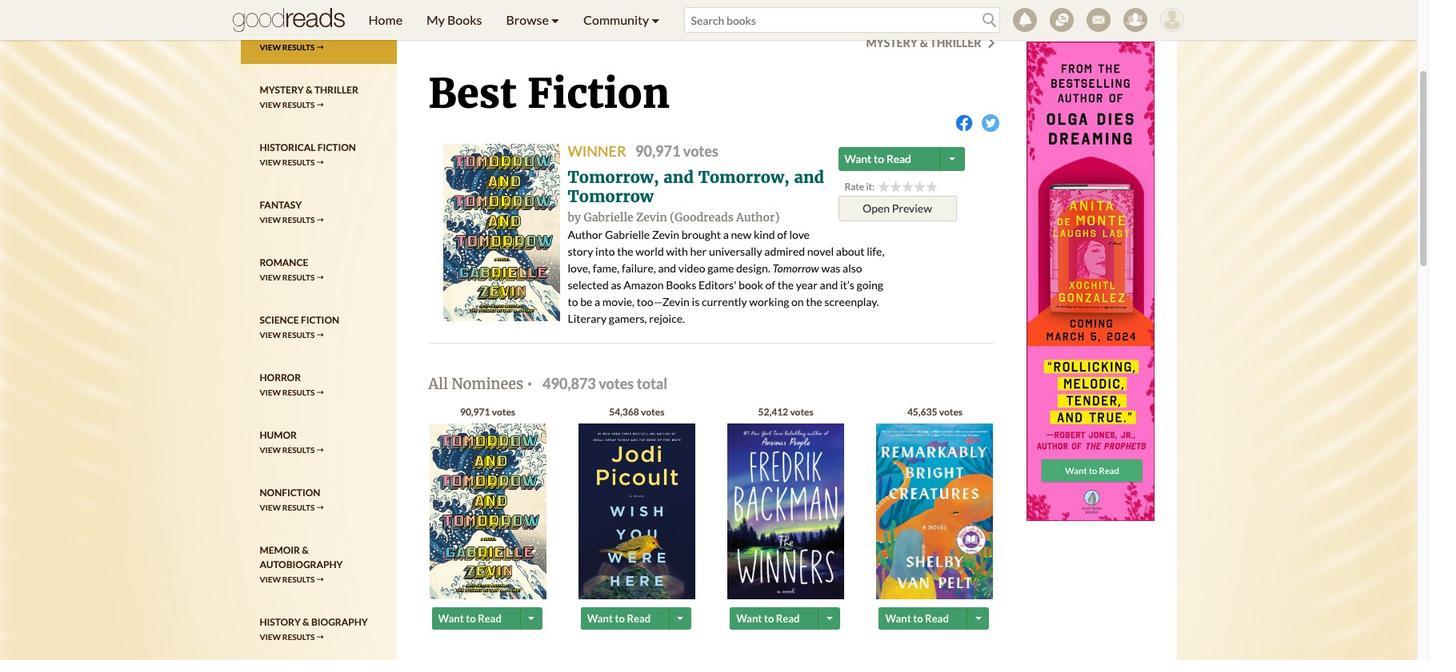 Task type: vqa. For each thing, say whether or not it's contained in the screenshot.
likes in "I don't know that I ever lived before lying eyes on the likes of you." ― Lauren  Roberts, Powerless
no



Task type: describe. For each thing, give the bounding box(es) containing it.
results inside fiction view results →
[[282, 43, 315, 52]]

rate
[[845, 181, 864, 193]]

490,873
[[543, 375, 596, 393]]

my group discussions image
[[1049, 8, 1073, 32]]

52,412
[[758, 406, 788, 418]]

winner
[[568, 142, 626, 160]]

want to read for 45,635 votes
[[885, 613, 949, 625]]

and left rate
[[794, 167, 824, 187]]

& for mystery & thriller
[[920, 36, 928, 50]]

universally
[[709, 245, 762, 258]]

community ▾ button
[[571, 0, 672, 40]]

browse
[[506, 12, 549, 27]]

game
[[708, 262, 734, 275]]

menu containing home
[[356, 0, 672, 40]]

rejoice.
[[649, 312, 685, 326]]

view inside historical fiction view results →
[[260, 158, 281, 167]]

it's
[[840, 278, 854, 292]]

fiction for best fiction
[[528, 69, 670, 119]]

world
[[635, 245, 664, 258]]

be
[[580, 295, 592, 309]]

love,
[[568, 262, 591, 275]]

want for 52,412 votes
[[736, 613, 762, 625]]

and inside was also selected as amazon books editors' book of the year and it's going to be a movie, too—zevin is currently working on the screenplay. literary gamers, rejoice.
[[820, 278, 838, 292]]

want for 90,971 votes
[[438, 613, 464, 625]]

▾ for community ▾
[[652, 12, 660, 27]]

new
[[731, 228, 752, 242]]

about
[[836, 245, 865, 258]]

video
[[678, 262, 705, 275]]

→ inside humor view results →
[[316, 446, 324, 455]]

romance view results →
[[260, 257, 324, 283]]

novel
[[807, 245, 834, 258]]

votes for 52,412 votes
[[790, 406, 814, 418]]

1 vertical spatial tomorrow, and tomorrow, and tomorrow by gabrielle zevin image
[[429, 424, 546, 601]]

history
[[260, 617, 301, 629]]

remarkably bright creatures by shelby van pelt image
[[877, 424, 993, 601]]

a inside was also selected as amazon books editors' book of the year and it's going to be a movie, too—zevin is currently working on the screenplay. literary gamers, rejoice.
[[595, 295, 600, 309]]

thriller for mystery & thriller
[[930, 36, 981, 50]]

with
[[666, 245, 688, 258]]

▾ for browse ▾
[[551, 12, 559, 27]]

share on facebook image
[[956, 114, 973, 132]]

to for 90,971 votes
[[466, 613, 476, 625]]

amazon
[[624, 278, 664, 292]]

community ▾
[[583, 12, 660, 27]]

gabrielle inside author gabrielle zevin brought a new kind of love story into the world with her universally admired novel about life, love, fame, failure, and video game design.
[[605, 228, 650, 242]]

0 vertical spatial advertisement region
[[398, 0, 1175, 18]]

results inside mystery & thriller view results →
[[282, 100, 315, 110]]

1 vertical spatial tomorrow
[[773, 262, 819, 275]]

want for 45,635 votes
[[885, 613, 911, 625]]

thriller for mystery & thriller view results →
[[314, 84, 358, 96]]

1 tomorrow, from the left
[[568, 167, 659, 187]]

best fiction
[[428, 69, 670, 119]]

inbox image
[[1086, 8, 1110, 32]]

gabrielle zevin link
[[584, 210, 667, 225]]

→ inside history & biography view results →
[[316, 633, 324, 643]]

mystery for mystery & thriller view results →
[[260, 84, 304, 96]]

horror view results →
[[260, 372, 324, 398]]

tomorrow inside the winner 90,971 votes tomorrow, and tomorrow, and tomorrow by gabrielle zevin (goodreads author)
[[568, 186, 654, 206]]

story
[[568, 245, 593, 258]]

currently
[[702, 295, 747, 309]]

want to read button for 90,971 votes
[[432, 608, 522, 630]]

kind
[[754, 228, 775, 242]]

read for 45,635 votes
[[925, 613, 949, 625]]

fiction inside fiction view results →
[[260, 27, 298, 39]]

romance
[[260, 257, 308, 269]]

home
[[368, 12, 402, 27]]

0 horizontal spatial 90,971
[[460, 406, 490, 418]]

view inside history & biography view results →
[[260, 633, 281, 643]]

author)
[[736, 210, 780, 225]]

science
[[260, 315, 299, 327]]

want to read button for 45,635 votes
[[879, 608, 969, 630]]

to inside was also selected as amazon books editors' book of the year and it's going to be a movie, too—zevin is currently working on the screenplay. literary gamers, rejoice.
[[568, 295, 578, 309]]

browse ▾
[[506, 12, 559, 27]]

mystery & thriller link
[[866, 36, 994, 50]]

fiction view results →
[[260, 27, 324, 52]]

literary
[[568, 312, 607, 326]]

results inside the memoir & autobiography view results →
[[282, 575, 315, 585]]

winner 90,971 votes tomorrow, and tomorrow, and tomorrow by gabrielle zevin (goodreads author)
[[568, 142, 824, 225]]

notifications image
[[1013, 8, 1037, 32]]

humor
[[260, 430, 297, 442]]

of inside author gabrielle zevin brought a new kind of love story into the world with her universally admired novel about life, love, fame, failure, and video game design.
[[777, 228, 787, 242]]

my books link
[[415, 0, 494, 40]]

read for 52,412 votes
[[776, 613, 800, 625]]

also
[[843, 262, 862, 275]]

was also selected as amazon books editors' book of the year and it's going to be a movie, too—zevin is currently working on the screenplay. literary gamers, rejoice.
[[568, 262, 883, 326]]

to for 52,412 votes
[[764, 613, 774, 625]]

test dummy image
[[1160, 8, 1184, 32]]

0 horizontal spatial books
[[447, 12, 482, 27]]

total
[[637, 375, 667, 393]]

→ inside historical fiction view results →
[[316, 158, 324, 167]]

browse ▾ button
[[494, 0, 571, 40]]

and inside author gabrielle zevin brought a new kind of love story into the world with her universally admired novel about life, love, fame, failure, and video game design.
[[658, 262, 676, 275]]

my books
[[427, 12, 482, 27]]

home link
[[356, 0, 415, 40]]

& for history & biography view results →
[[303, 617, 309, 629]]

and up (goodreads
[[664, 167, 694, 187]]

author gabrielle zevin brought a new kind of love story into the world with her universally admired novel about life, love, fame, failure, and video game design.
[[568, 228, 885, 275]]

history & biography view results →
[[260, 617, 368, 643]]

horror
[[260, 372, 301, 384]]

editors'
[[698, 278, 736, 292]]

results inside 'nonfiction view results →'
[[282, 503, 315, 513]]

book
[[739, 278, 763, 292]]

mystery & thriller view results →
[[260, 84, 358, 110]]

admired
[[764, 245, 805, 258]]

fantasy view results →
[[260, 199, 324, 225]]

year
[[796, 278, 818, 292]]

selected
[[568, 278, 609, 292]]

votes for 90,971 votes
[[492, 406, 515, 418]]

votes inside all nominees • 490,873 votes total
[[599, 375, 634, 393]]

her
[[690, 245, 707, 258]]

into
[[595, 245, 615, 258]]

results inside history & biography view results →
[[282, 633, 315, 643]]



Task type: locate. For each thing, give the bounding box(es) containing it.
fiction
[[260, 27, 298, 39], [528, 69, 670, 119], [317, 142, 356, 154], [301, 315, 339, 327]]

→ inside romance view results →
[[316, 273, 324, 283]]

→ up horror view results →
[[316, 331, 324, 340]]

→ up historical fiction view results →
[[316, 100, 324, 110]]

1 results from the top
[[282, 43, 315, 52]]

results down 2022 goodreads choice awards image
[[282, 43, 315, 52]]

0 horizontal spatial ▾
[[551, 12, 559, 27]]

0 vertical spatial 90,971
[[635, 142, 680, 160]]

1 vertical spatial gabrielle
[[605, 228, 650, 242]]

0 vertical spatial of
[[777, 228, 787, 242]]

3 results from the top
[[282, 158, 315, 167]]

friend requests image
[[1123, 8, 1147, 32]]

by
[[568, 210, 581, 225]]

8 results from the top
[[282, 446, 315, 455]]

results inside historical fiction view results →
[[282, 158, 315, 167]]

rate it:
[[845, 181, 875, 193]]

historical fiction view results →
[[260, 142, 356, 167]]

7 → from the top
[[316, 388, 324, 398]]

results up the historical in the top of the page
[[282, 100, 315, 110]]

autobiography
[[260, 559, 343, 571]]

a inside author gabrielle zevin brought a new kind of love story into the world with her universally admired novel about life, love, fame, failure, and video game design.
[[723, 228, 729, 242]]

6 → from the top
[[316, 331, 324, 340]]

author
[[568, 228, 603, 242]]

mystery for mystery & thriller
[[866, 36, 918, 50]]

1 horizontal spatial of
[[777, 228, 787, 242]]

8 → from the top
[[316, 446, 324, 455]]

11 view from the top
[[260, 633, 281, 643]]

1 vertical spatial 90,971
[[460, 406, 490, 418]]

& inside mystery & thriller view results →
[[306, 84, 313, 96]]

results down history
[[282, 633, 315, 643]]

fantasy
[[260, 199, 302, 211]]

to for 45,635 votes
[[913, 613, 923, 625]]

mystery & thriller
[[866, 36, 981, 50]]

votes right 45,635
[[939, 406, 963, 418]]

design.
[[736, 262, 770, 275]]

▾ right the browse
[[551, 12, 559, 27]]

1 horizontal spatial ▾
[[652, 12, 660, 27]]

community
[[583, 12, 649, 27]]

▾ right community
[[652, 12, 660, 27]]

3 view from the top
[[260, 158, 281, 167]]

read for 54,368 votes
[[627, 613, 651, 625]]

fiction for science fiction view results →
[[301, 315, 339, 327]]

9 view from the top
[[260, 503, 281, 513]]

want to read for 54,368 votes
[[587, 613, 651, 625]]

nominees
[[451, 375, 523, 394]]

results down autobiography
[[282, 575, 315, 585]]

was
[[821, 262, 840, 275]]

biography
[[311, 617, 368, 629]]

→ inside fiction view results →
[[316, 43, 324, 52]]

→ down 2022 goodreads choice awards image
[[316, 43, 324, 52]]

and down with
[[658, 262, 676, 275]]

1 horizontal spatial a
[[723, 228, 729, 242]]

•
[[527, 375, 533, 394]]

love
[[789, 228, 810, 242]]

all nominees • 490,873 votes total
[[428, 375, 667, 394]]

view up the historical in the top of the page
[[260, 100, 281, 110]]

memoir & autobiography view results →
[[260, 545, 343, 585]]

going
[[857, 278, 883, 292]]

my
[[427, 12, 445, 27]]

1 vertical spatial a
[[595, 295, 600, 309]]

nonfiction
[[260, 487, 320, 499]]

screenplay.
[[824, 295, 879, 309]]

results down 'humor'
[[282, 446, 315, 455]]

the winners by fredrik backman image
[[727, 424, 844, 601]]

→ up humor view results →
[[316, 388, 324, 398]]

on
[[791, 295, 804, 309]]

share on twitter image
[[981, 114, 999, 132]]

gabrielle up author
[[584, 210, 633, 225]]

1 vertical spatial zevin
[[652, 228, 679, 242]]

9 results from the top
[[282, 503, 315, 513]]

fiction inside historical fiction view results →
[[317, 142, 356, 154]]

view inside 'fantasy view results →'
[[260, 215, 281, 225]]

view inside romance view results →
[[260, 273, 281, 283]]

failure,
[[622, 262, 656, 275]]

5 → from the top
[[316, 273, 324, 283]]

mystery down the 'search for books to add to your shelves' search box
[[866, 36, 918, 50]]

votes up tomorrow, and tomorrow, and tomorrow link
[[683, 142, 718, 160]]

9 → from the top
[[316, 503, 324, 513]]

2022 goodreads choice awards image
[[260, 0, 380, 3]]

tomorrow
[[568, 186, 654, 206], [773, 262, 819, 275]]

0 vertical spatial tomorrow
[[568, 186, 654, 206]]

fiction for historical fiction view results →
[[317, 142, 356, 154]]

mystery down fiction view results →
[[260, 84, 304, 96]]

2 tomorrow, from the left
[[698, 167, 790, 187]]

view down horror
[[260, 388, 281, 398]]

life,
[[867, 245, 885, 258]]

view down memoir
[[260, 575, 281, 585]]

view down science on the left of the page
[[260, 331, 281, 340]]

10 results from the top
[[282, 575, 315, 585]]

1 → from the top
[[316, 43, 324, 52]]

tomorrow, and tomorrow, and tomorrow by gabrielle zevin image
[[443, 144, 560, 322], [429, 424, 546, 601]]

the right "into"
[[617, 245, 633, 258]]

want to read button for 52,412 votes
[[730, 608, 820, 630]]

0 vertical spatial thriller
[[930, 36, 981, 50]]

1 vertical spatial mystery
[[260, 84, 304, 96]]

votes up 54,368
[[599, 375, 634, 393]]

zevin up with
[[652, 228, 679, 242]]

books inside was also selected as amazon books editors' book of the year and it's going to be a movie, too—zevin is currently working on the screenplay. literary gamers, rejoice.
[[666, 278, 696, 292]]

1 horizontal spatial 90,971
[[635, 142, 680, 160]]

10 view from the top
[[260, 575, 281, 585]]

0 horizontal spatial mystery
[[260, 84, 304, 96]]

want
[[845, 152, 872, 166], [438, 613, 464, 625], [587, 613, 613, 625], [736, 613, 762, 625], [885, 613, 911, 625]]

0 vertical spatial gabrielle
[[584, 210, 633, 225]]

view inside horror view results →
[[260, 388, 281, 398]]

1 vertical spatial of
[[765, 278, 775, 292]]

to for 54,368 votes
[[615, 613, 625, 625]]

view down history
[[260, 633, 281, 643]]

54,368 votes
[[609, 406, 664, 418]]

votes
[[683, 142, 718, 160], [599, 375, 634, 393], [492, 406, 515, 418], [641, 406, 664, 418], [790, 406, 814, 418], [939, 406, 963, 418]]

view up mystery & thriller view results →
[[260, 43, 281, 52]]

view down the historical in the top of the page
[[260, 158, 281, 167]]

0 vertical spatial mystery
[[866, 36, 918, 50]]

→ up nonfiction
[[316, 446, 324, 455]]

2 view from the top
[[260, 100, 281, 110]]

results down fantasy
[[282, 215, 315, 225]]

a right be
[[595, 295, 600, 309]]

results inside humor view results →
[[282, 446, 315, 455]]

7 view from the top
[[260, 388, 281, 398]]

→ up science fiction view results →
[[316, 273, 324, 283]]

the right "on"
[[806, 295, 822, 309]]

3 → from the top
[[316, 158, 324, 167]]

8 view from the top
[[260, 446, 281, 455]]

view down nonfiction
[[260, 503, 281, 513]]

votes right 52,412
[[790, 406, 814, 418]]

→ inside science fiction view results →
[[316, 331, 324, 340]]

historical
[[260, 142, 316, 154]]

zevin up the world
[[636, 210, 667, 225]]

books down video
[[666, 278, 696, 292]]

0 horizontal spatial of
[[765, 278, 775, 292]]

results inside horror view results →
[[282, 388, 315, 398]]

0 vertical spatial tomorrow, and tomorrow, and tomorrow by gabrielle zevin image
[[443, 144, 560, 322]]

mystery inside mystery & thriller view results →
[[260, 84, 304, 96]]

(goodreads
[[670, 210, 734, 225]]

&
[[920, 36, 928, 50], [306, 84, 313, 96], [302, 545, 309, 557], [303, 617, 309, 629]]

gabrielle inside the winner 90,971 votes tomorrow, and tomorrow, and tomorrow by gabrielle zevin (goodreads author)
[[584, 210, 633, 225]]

thriller inside mystery & thriller view results →
[[314, 84, 358, 96]]

2 ▾ from the left
[[652, 12, 660, 27]]

the up "on"
[[778, 278, 794, 292]]

books right my
[[447, 12, 482, 27]]

read for 90,971 votes
[[478, 613, 502, 625]]

results down the historical in the top of the page
[[282, 158, 315, 167]]

read
[[886, 152, 911, 166], [478, 613, 502, 625], [627, 613, 651, 625], [776, 613, 800, 625], [925, 613, 949, 625]]

4 results from the top
[[282, 215, 315, 225]]

→ down biography
[[316, 633, 324, 643]]

& for memoir & autobiography view results →
[[302, 545, 309, 557]]

working
[[749, 295, 789, 309]]

zevin inside author gabrielle zevin brought a new kind of love story into the world with her universally admired novel about life, love, fame, failure, and video game design.
[[652, 228, 679, 242]]

1 vertical spatial thriller
[[314, 84, 358, 96]]

45,635
[[907, 406, 937, 418]]

→ inside 'fantasy view results →'
[[316, 215, 324, 225]]

books
[[447, 12, 482, 27], [666, 278, 696, 292]]

the inside author gabrielle zevin brought a new kind of love story into the world with her universally admired novel about life, love, fame, failure, and video game design.
[[617, 245, 633, 258]]

0 horizontal spatial the
[[617, 245, 633, 258]]

view inside the memoir & autobiography view results →
[[260, 575, 281, 585]]

90,971 up tomorrow, and tomorrow, and tomorrow link
[[635, 142, 680, 160]]

0 horizontal spatial thriller
[[314, 84, 358, 96]]

52,412 votes
[[758, 406, 814, 418]]

11 → from the top
[[316, 633, 324, 643]]

1 view from the top
[[260, 43, 281, 52]]

preview
[[892, 202, 932, 215]]

all
[[428, 375, 448, 394]]

of inside was also selected as amazon books editors' book of the year and it's going to be a movie, too—zevin is currently working on the screenplay. literary gamers, rejoice.
[[765, 278, 775, 292]]

5 view from the top
[[260, 273, 281, 283]]

open preview
[[863, 202, 932, 215]]

10 → from the top
[[316, 575, 324, 585]]

to
[[874, 152, 884, 166], [568, 295, 578, 309], [466, 613, 476, 625], [615, 613, 625, 625], [764, 613, 774, 625], [913, 613, 923, 625]]

memoir
[[260, 545, 300, 557]]

90,971 down nominees
[[460, 406, 490, 418]]

menu
[[356, 0, 672, 40]]

view inside science fiction view results →
[[260, 331, 281, 340]]

1 horizontal spatial thriller
[[930, 36, 981, 50]]

tomorrow up year
[[773, 262, 819, 275]]

zevin inside the winner 90,971 votes tomorrow, and tomorrow, and tomorrow by gabrielle zevin (goodreads author)
[[636, 210, 667, 225]]

90,971 inside the winner 90,971 votes tomorrow, and tomorrow, and tomorrow by gabrielle zevin (goodreads author)
[[635, 142, 680, 160]]

gabrielle down gabrielle zevin link
[[605, 228, 650, 242]]

& inside the memoir & autobiography view results →
[[302, 545, 309, 557]]

& inside history & biography view results →
[[303, 617, 309, 629]]

→ inside mystery & thriller view results →
[[316, 100, 324, 110]]

1 horizontal spatial mystery
[[866, 36, 918, 50]]

want to read
[[845, 152, 911, 166], [438, 613, 502, 625], [587, 613, 651, 625], [736, 613, 800, 625], [885, 613, 949, 625]]

90,971 votes
[[460, 406, 515, 418]]

11 results from the top
[[282, 633, 315, 643]]

→ down autobiography
[[316, 575, 324, 585]]

fiction down 2022 goodreads choice awards image
[[260, 27, 298, 39]]

view inside fiction view results →
[[260, 43, 281, 52]]

→ up romance view results →
[[316, 215, 324, 225]]

54,368
[[609, 406, 639, 418]]

1 vertical spatial advertisement region
[[1026, 42, 1154, 522]]

2 results from the top
[[282, 100, 315, 110]]

gabrielle
[[584, 210, 633, 225], [605, 228, 650, 242]]

tomorrow, up author)
[[698, 167, 790, 187]]

→ up 'fantasy view results →'
[[316, 158, 324, 167]]

fiction up winner
[[528, 69, 670, 119]]

view inside mystery & thriller view results →
[[260, 100, 281, 110]]

results inside romance view results →
[[282, 273, 315, 283]]

→ inside 'nonfiction view results →'
[[316, 503, 324, 513]]

Search books text field
[[684, 7, 1000, 33]]

the
[[617, 245, 633, 258], [778, 278, 794, 292], [806, 295, 822, 309]]

want to read button for 54,368 votes
[[581, 608, 671, 630]]

gamers,
[[609, 312, 647, 326]]

6 results from the top
[[282, 331, 315, 340]]

group
[[878, 181, 938, 193]]

view inside 'nonfiction view results →'
[[260, 503, 281, 513]]

6 view from the top
[[260, 331, 281, 340]]

best
[[428, 69, 516, 119]]

& for mystery & thriller view results →
[[306, 84, 313, 96]]

results down nonfiction
[[282, 503, 315, 513]]

tomorrow up gabrielle zevin link
[[568, 186, 654, 206]]

→ inside horror view results →
[[316, 388, 324, 398]]

5 results from the top
[[282, 273, 315, 283]]

1 horizontal spatial books
[[666, 278, 696, 292]]

tomorrow, and tomorrow, and tomorrow link
[[568, 167, 824, 206]]

votes for 54,368 votes
[[641, 406, 664, 418]]

▾ inside popup button
[[551, 12, 559, 27]]

45,635 votes
[[907, 406, 963, 418]]

1 horizontal spatial the
[[778, 278, 794, 292]]

results inside 'fantasy view results →'
[[282, 215, 315, 225]]

votes for 45,635 votes
[[939, 406, 963, 418]]

results down horror
[[282, 388, 315, 398]]

advertisement region
[[398, 0, 1175, 18], [1026, 42, 1154, 522]]

view down 'humor'
[[260, 446, 281, 455]]

1 horizontal spatial tomorrow
[[773, 262, 819, 275]]

Search for books to add to your shelves search field
[[684, 7, 1000, 33]]

1 horizontal spatial tomorrow,
[[698, 167, 790, 187]]

0 vertical spatial a
[[723, 228, 729, 242]]

fiction inside science fiction view results →
[[301, 315, 339, 327]]

want to read for 52,412 votes
[[736, 613, 800, 625]]

of up working on the right top
[[765, 278, 775, 292]]

open preview link
[[838, 196, 957, 222]]

0 horizontal spatial a
[[595, 295, 600, 309]]

thriller
[[930, 36, 981, 50], [314, 84, 358, 96]]

movie,
[[602, 295, 635, 309]]

mystery
[[866, 36, 918, 50], [260, 84, 304, 96]]

2 vertical spatial the
[[806, 295, 822, 309]]

4 → from the top
[[316, 215, 324, 225]]

results down the romance at the left of page
[[282, 273, 315, 283]]

tomorrow, down winner
[[568, 167, 659, 187]]

of up admired
[[777, 228, 787, 242]]

results
[[282, 43, 315, 52], [282, 100, 315, 110], [282, 158, 315, 167], [282, 215, 315, 225], [282, 273, 315, 283], [282, 331, 315, 340], [282, 388, 315, 398], [282, 446, 315, 455], [282, 503, 315, 513], [282, 575, 315, 585], [282, 633, 315, 643]]

want to read button
[[845, 147, 911, 171], [432, 608, 522, 630], [581, 608, 671, 630], [730, 608, 820, 630], [879, 608, 969, 630]]

nonfiction view results →
[[260, 487, 324, 513]]

→ inside the memoir & autobiography view results →
[[316, 575, 324, 585]]

results inside science fiction view results →
[[282, 331, 315, 340]]

wish you were here by jodi picoult image
[[578, 424, 695, 601]]

a left new
[[723, 228, 729, 242]]

1 vertical spatial the
[[778, 278, 794, 292]]

2 horizontal spatial the
[[806, 295, 822, 309]]

90,971
[[635, 142, 680, 160], [460, 406, 490, 418]]

results down science on the left of the page
[[282, 331, 315, 340]]

a
[[723, 228, 729, 242], [595, 295, 600, 309]]

▾
[[551, 12, 559, 27], [652, 12, 660, 27]]

open
[[863, 202, 890, 215]]

0 vertical spatial zevin
[[636, 210, 667, 225]]

0 horizontal spatial tomorrow
[[568, 186, 654, 206]]

2 → from the top
[[316, 100, 324, 110]]

want for 54,368 votes
[[587, 613, 613, 625]]

humor view results →
[[260, 430, 324, 455]]

view down the romance at the left of page
[[260, 273, 281, 283]]

view inside humor view results →
[[260, 446, 281, 455]]

brought
[[682, 228, 721, 242]]

as
[[611, 278, 621, 292]]

▾ inside popup button
[[652, 12, 660, 27]]

view down fantasy
[[260, 215, 281, 225]]

4 view from the top
[[260, 215, 281, 225]]

want to read for 90,971 votes
[[438, 613, 502, 625]]

0 vertical spatial books
[[447, 12, 482, 27]]

→ down nonfiction
[[316, 503, 324, 513]]

and down was
[[820, 278, 838, 292]]

it:
[[866, 181, 875, 193]]

votes down nominees
[[492, 406, 515, 418]]

science fiction view results →
[[260, 315, 339, 340]]

0 vertical spatial the
[[617, 245, 633, 258]]

7 results from the top
[[282, 388, 315, 398]]

1 vertical spatial books
[[666, 278, 696, 292]]

votes down total
[[641, 406, 664, 418]]

fame,
[[593, 262, 620, 275]]

is
[[692, 295, 700, 309]]

votes inside the winner 90,971 votes tomorrow, and tomorrow, and tomorrow by gabrielle zevin (goodreads author)
[[683, 142, 718, 160]]

1 ▾ from the left
[[551, 12, 559, 27]]

0 horizontal spatial tomorrow,
[[568, 167, 659, 187]]

fiction right science on the left of the page
[[301, 315, 339, 327]]

fiction right the historical in the top of the page
[[317, 142, 356, 154]]



